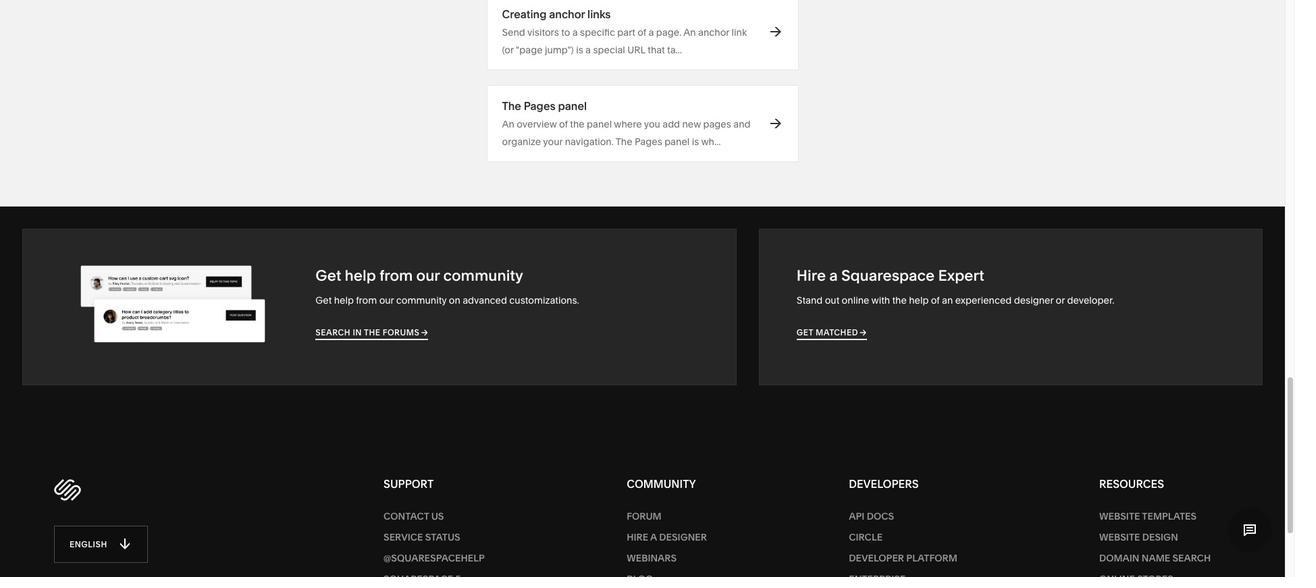 Task type: locate. For each thing, give the bounding box(es) containing it.
the pages panel an overview of the panel where you add new pages and organize your navigation. the pages panel is wh...
[[502, 99, 751, 148]]

1 vertical spatial from
[[356, 295, 377, 307]]

of
[[638, 27, 647, 39], [559, 118, 568, 131], [931, 295, 940, 307]]

website
[[1100, 510, 1140, 522], [1100, 531, 1140, 543]]

with
[[872, 295, 890, 307]]

1 vertical spatial is
[[692, 136, 699, 148]]

navigation.
[[565, 136, 614, 148]]

1 → from the left
[[421, 328, 428, 338]]

an
[[684, 27, 696, 39], [502, 118, 515, 131]]

pages down "you"
[[635, 136, 662, 148]]

2 vertical spatial panel
[[665, 136, 690, 148]]

get help from our community on advanced customizations.
[[316, 295, 579, 307]]

search
[[316, 328, 351, 338]]

2 horizontal spatial of
[[931, 295, 940, 307]]

1 horizontal spatial our
[[416, 267, 440, 285]]

the right with
[[893, 295, 907, 307]]

jump")
[[545, 44, 574, 56]]

1 horizontal spatial the
[[570, 118, 585, 131]]

1 horizontal spatial from
[[380, 267, 413, 285]]

pages
[[524, 99, 556, 113], [635, 136, 662, 148]]

1 vertical spatial get
[[316, 295, 332, 307]]

0 horizontal spatial from
[[356, 295, 377, 307]]

of up your
[[559, 118, 568, 131]]

community for get help from our community on advanced customizations.
[[396, 295, 447, 307]]

community for get help from our community
[[443, 267, 523, 285]]

an right page.
[[684, 27, 696, 39]]

the
[[570, 118, 585, 131], [893, 295, 907, 307], [364, 328, 381, 338]]

templates
[[1142, 510, 1197, 522]]

0 vertical spatial an
[[684, 27, 696, 39]]

support
[[384, 477, 434, 491]]

stand out online with the help of an experienced designer or developer.
[[797, 295, 1115, 307]]

a
[[573, 27, 578, 39], [649, 27, 654, 39], [586, 44, 591, 56], [830, 267, 838, 285], [650, 531, 657, 543]]

1 vertical spatial website
[[1100, 531, 1140, 543]]

2 vertical spatial the
[[364, 328, 381, 338]]

wh...
[[701, 136, 721, 148]]

0 vertical spatial get
[[316, 267, 341, 285]]

ta...
[[667, 44, 682, 56]]

0 horizontal spatial hire
[[627, 531, 649, 543]]

1 vertical spatial hire
[[627, 531, 649, 543]]

0 vertical spatial our
[[416, 267, 440, 285]]

a up webinars
[[650, 531, 657, 543]]

contact
[[384, 510, 429, 522]]

→ right matched
[[860, 328, 867, 338]]

0 horizontal spatial is
[[576, 44, 583, 56]]

resources
[[1100, 477, 1164, 491]]

in
[[353, 328, 362, 338]]

1 vertical spatial anchor
[[698, 27, 730, 39]]

circle link
[[849, 527, 958, 548]]

1 horizontal spatial an
[[684, 27, 696, 39]]

2 get from the top
[[316, 295, 332, 307]]

1 horizontal spatial →
[[860, 328, 867, 338]]

our for get help from our community on advanced customizations.
[[379, 295, 394, 307]]

0 vertical spatial hire
[[797, 267, 826, 285]]

developer.
[[1067, 295, 1115, 307]]

that
[[648, 44, 665, 56]]

community up advanced
[[443, 267, 523, 285]]

website for website design
[[1100, 531, 1140, 543]]

an up organize
[[502, 118, 515, 131]]

hire for hire a designer
[[627, 531, 649, 543]]

0 horizontal spatial our
[[379, 295, 394, 307]]

→ right forums at bottom left
[[421, 328, 428, 338]]

name
[[1142, 552, 1171, 564]]

2 website from the top
[[1100, 531, 1140, 543]]

of right the part
[[638, 27, 647, 39]]

docs
[[867, 510, 894, 522]]

link
[[732, 27, 747, 39]]

help up in
[[345, 267, 376, 285]]

an
[[942, 295, 953, 307]]

an inside creating anchor links send visitors to a specific part of a page. an anchor link (or "page jump") is a special url that ta...
[[684, 27, 696, 39]]

footer image image
[[72, 252, 274, 363]]

english
[[70, 539, 107, 549]]

is left "wh..."
[[692, 136, 699, 148]]

hire
[[797, 267, 826, 285], [627, 531, 649, 543]]

0 vertical spatial the
[[570, 118, 585, 131]]

0 horizontal spatial of
[[559, 118, 568, 131]]

0 horizontal spatial the
[[502, 99, 521, 113]]

0 vertical spatial community
[[443, 267, 523, 285]]

1 get from the top
[[316, 267, 341, 285]]

1 horizontal spatial hire
[[797, 267, 826, 285]]

0 horizontal spatial →
[[421, 328, 428, 338]]

english button
[[54, 526, 148, 563]]

api
[[849, 510, 865, 522]]

is right jump")
[[576, 44, 583, 56]]

help up search
[[334, 295, 354, 307]]

help for get help from our community
[[345, 267, 376, 285]]

the up overview
[[502, 99, 521, 113]]

1 website from the top
[[1100, 510, 1140, 522]]

0 horizontal spatial an
[[502, 118, 515, 131]]

0 vertical spatial pages
[[524, 99, 556, 113]]

panel
[[558, 99, 587, 113], [587, 118, 612, 131], [665, 136, 690, 148]]

website up domain
[[1100, 531, 1140, 543]]

0 vertical spatial website
[[1100, 510, 1140, 522]]

1 vertical spatial our
[[379, 295, 394, 307]]

website templates
[[1100, 510, 1197, 522]]

anchor up to
[[549, 8, 585, 21]]

matched
[[816, 328, 858, 338]]

community down get help from our community
[[396, 295, 447, 307]]

1 vertical spatial community
[[396, 295, 447, 307]]

anchor
[[549, 8, 585, 21], [698, 27, 730, 39]]

on
[[449, 295, 461, 307]]

→
[[421, 328, 428, 338], [860, 328, 867, 338]]

of left an
[[931, 295, 940, 307]]

hire up the stand
[[797, 267, 826, 285]]

experienced
[[955, 295, 1012, 307]]

1 vertical spatial the
[[616, 136, 633, 148]]

1 vertical spatial an
[[502, 118, 515, 131]]

is inside the pages panel an overview of the panel where you add new pages and organize your navigation. the pages panel is wh...
[[692, 136, 699, 148]]

hire a squarespace expert
[[797, 267, 985, 285]]

0 vertical spatial anchor
[[549, 8, 585, 21]]

0 vertical spatial is
[[576, 44, 583, 56]]

help
[[345, 267, 376, 285], [334, 295, 354, 307], [909, 295, 929, 307]]

hire for hire a squarespace expert
[[797, 267, 826, 285]]

pages up overview
[[524, 99, 556, 113]]

the down the where on the left top
[[616, 136, 633, 148]]

forum link
[[627, 506, 707, 527]]

from up get help from our community on advanced customizations.
[[380, 267, 413, 285]]

0 vertical spatial of
[[638, 27, 647, 39]]

@squarespacehelp
[[384, 552, 485, 564]]

hire a designer
[[627, 531, 707, 543]]

from for get help from our community
[[380, 267, 413, 285]]

webinars link
[[627, 548, 707, 569]]

1 horizontal spatial pages
[[635, 136, 662, 148]]

1 horizontal spatial of
[[638, 27, 647, 39]]

our
[[416, 267, 440, 285], [379, 295, 394, 307]]

1 horizontal spatial is
[[692, 136, 699, 148]]

anchor left link
[[698, 27, 730, 39]]

website up website design
[[1100, 510, 1140, 522]]

hire down forum
[[627, 531, 649, 543]]

api docs
[[849, 510, 894, 522]]

from up search in the forums →
[[356, 295, 377, 307]]

1 vertical spatial of
[[559, 118, 568, 131]]

visitors
[[527, 27, 559, 39]]

(or
[[502, 44, 514, 56]]

2 horizontal spatial the
[[893, 295, 907, 307]]

get
[[316, 267, 341, 285], [316, 295, 332, 307]]

your
[[543, 136, 563, 148]]

organize
[[502, 136, 541, 148]]

and
[[734, 118, 751, 131]]

the right in
[[364, 328, 381, 338]]

creating anchor links send visitors to a specific part of a page. an anchor link (or "page jump") is a special url that ta...
[[502, 8, 747, 56]]

the up navigation.
[[570, 118, 585, 131]]

is
[[576, 44, 583, 56], [692, 136, 699, 148]]

specific
[[580, 27, 615, 39]]

our up forums at bottom left
[[379, 295, 394, 307]]

is inside creating anchor links send visitors to a specific part of a page. an anchor link (or "page jump") is a special url that ta...
[[576, 44, 583, 56]]

0 vertical spatial from
[[380, 267, 413, 285]]

1 horizontal spatial the
[[616, 136, 633, 148]]

from
[[380, 267, 413, 285], [356, 295, 377, 307]]

api docs link
[[849, 506, 958, 527]]

designer
[[1014, 295, 1054, 307]]

part
[[617, 27, 636, 39]]

add
[[663, 118, 680, 131]]

our up get help from our community on advanced customizations.
[[416, 267, 440, 285]]

forums
[[383, 328, 420, 338]]



Task type: describe. For each thing, give the bounding box(es) containing it.
get for get help from our community on advanced customizations.
[[316, 295, 332, 307]]

customizations.
[[509, 295, 579, 307]]

page.
[[656, 27, 682, 39]]

online
[[842, 295, 870, 307]]

developers
[[849, 477, 919, 491]]

url
[[628, 44, 646, 56]]

developer platform link
[[849, 548, 958, 569]]

get for get help from our community
[[316, 267, 341, 285]]

get help from our community
[[316, 267, 523, 285]]

circle
[[849, 531, 883, 543]]

of inside creating anchor links send visitors to a specific part of a page. an anchor link (or "page jump") is a special url that ta...
[[638, 27, 647, 39]]

platform
[[907, 552, 958, 564]]

0 vertical spatial panel
[[558, 99, 587, 113]]

our for get help from our community
[[416, 267, 440, 285]]

contact us
[[384, 510, 444, 522]]

from for get help from our community on advanced customizations.
[[356, 295, 377, 307]]

developer
[[849, 552, 904, 564]]

1 vertical spatial pages
[[635, 136, 662, 148]]

squarespace
[[841, 267, 935, 285]]

a down specific
[[586, 44, 591, 56]]

search in the forums →
[[316, 328, 428, 338]]

@squarespacehelp link
[[384, 548, 485, 569]]

overview
[[517, 118, 557, 131]]

0 vertical spatial the
[[502, 99, 521, 113]]

the inside the pages panel an overview of the panel where you add new pages and organize your navigation. the pages panel is wh...
[[570, 118, 585, 131]]

1 horizontal spatial anchor
[[698, 27, 730, 39]]

get matched →
[[797, 328, 867, 338]]

2 → from the left
[[860, 328, 867, 338]]

where
[[614, 118, 642, 131]]

0 horizontal spatial the
[[364, 328, 381, 338]]

designer
[[659, 531, 707, 543]]

pages
[[703, 118, 731, 131]]

or
[[1056, 295, 1065, 307]]

hire a designer link
[[627, 527, 707, 548]]

of inside the pages panel an overview of the panel where you add new pages and organize your navigation. the pages panel is wh...
[[559, 118, 568, 131]]

design
[[1143, 531, 1178, 543]]

2 vertical spatial of
[[931, 295, 940, 307]]

forum
[[627, 510, 662, 522]]

creating
[[502, 8, 547, 21]]

stand
[[797, 295, 823, 307]]

1 vertical spatial the
[[893, 295, 907, 307]]

website design link
[[1100, 527, 1231, 548]]

domain name search
[[1100, 552, 1211, 564]]

domain
[[1100, 552, 1140, 564]]

you
[[644, 118, 660, 131]]

help left an
[[909, 295, 929, 307]]

status
[[425, 531, 460, 543]]

1 vertical spatial panel
[[587, 118, 612, 131]]

0 horizontal spatial anchor
[[549, 8, 585, 21]]

advanced
[[463, 295, 507, 307]]

links
[[588, 8, 611, 21]]

"page
[[516, 44, 543, 56]]

out
[[825, 295, 840, 307]]

service status
[[384, 531, 460, 543]]

expert
[[938, 267, 985, 285]]

webinars
[[627, 552, 677, 564]]

domain name search link
[[1100, 548, 1231, 569]]

service
[[384, 531, 423, 543]]

send
[[502, 27, 525, 39]]

developer platform
[[849, 552, 958, 564]]

website for website templates
[[1100, 510, 1140, 522]]

an inside the pages panel an overview of the panel where you add new pages and organize your navigation. the pages panel is wh...
[[502, 118, 515, 131]]

website design
[[1100, 531, 1178, 543]]

contact us link
[[384, 506, 485, 527]]

community
[[627, 477, 696, 491]]

search
[[1173, 552, 1211, 564]]

a left page.
[[649, 27, 654, 39]]

us
[[431, 510, 444, 522]]

website templates link
[[1100, 506, 1231, 527]]

new
[[682, 118, 701, 131]]

special
[[593, 44, 625, 56]]

get
[[797, 328, 814, 338]]

to
[[561, 27, 570, 39]]

a up the 'out' at the bottom right of page
[[830, 267, 838, 285]]

0 horizontal spatial pages
[[524, 99, 556, 113]]

service status link
[[384, 527, 485, 548]]

help for get help from our community on advanced customizations.
[[334, 295, 354, 307]]

english link
[[54, 526, 384, 563]]

a right to
[[573, 27, 578, 39]]



Task type: vqa. For each thing, say whether or not it's contained in the screenshot.


